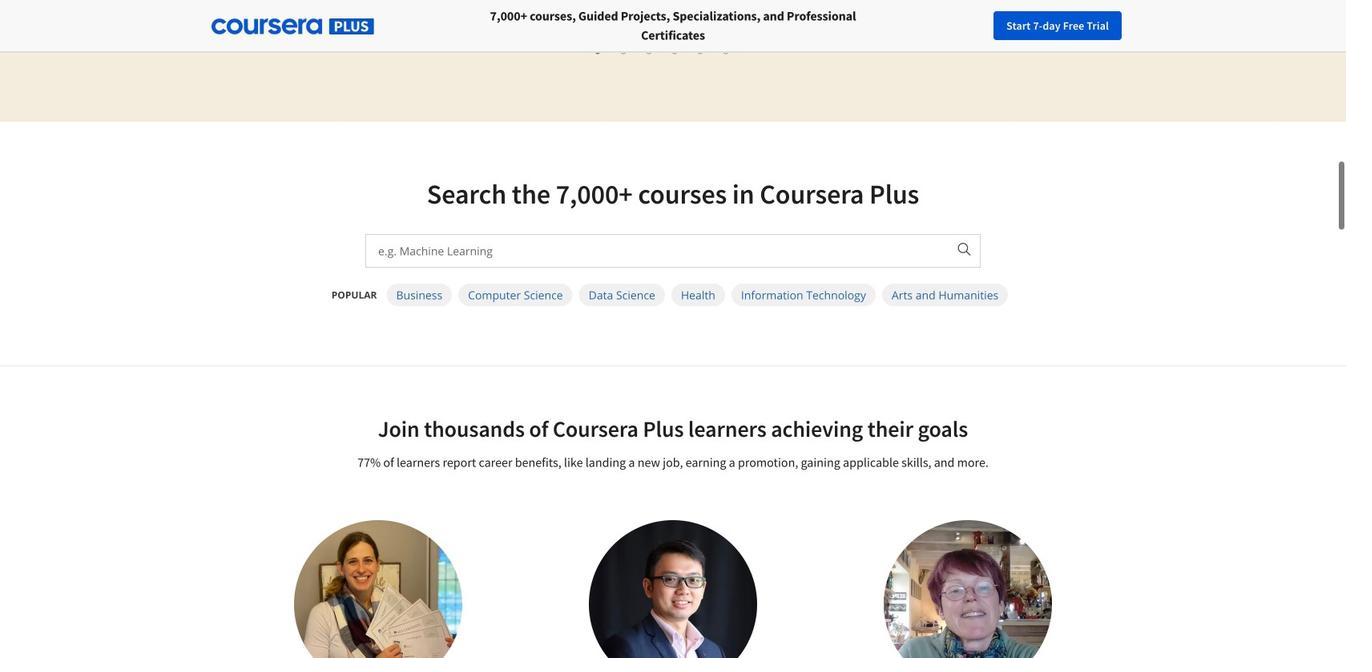 Task type: describe. For each thing, give the bounding box(es) containing it.
coursera plus image
[[212, 19, 374, 35]]

e.g. Machine Learning text field
[[366, 235, 947, 267]]

learner image inés k. image
[[884, 520, 1053, 658]]

learner image abigail p. image
[[294, 520, 463, 658]]



Task type: vqa. For each thing, say whether or not it's contained in the screenshot.
the right the flexibility
no



Task type: locate. For each thing, give the bounding box(es) containing it.
learner image shi jie f. image
[[589, 520, 758, 658]]

None search field
[[220, 10, 605, 42]]

list
[[222, 40, 1104, 59]]



